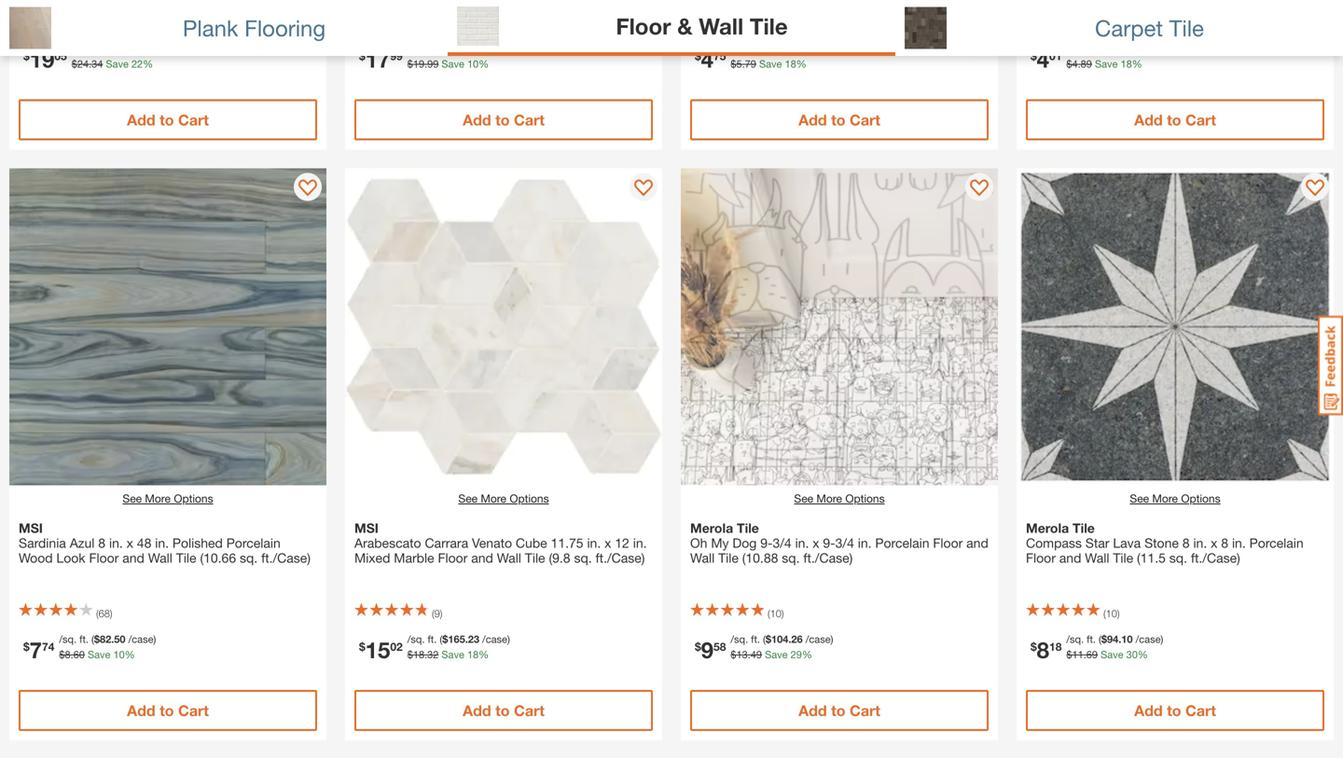 Task type: locate. For each thing, give the bounding box(es) containing it.
1 vertical spatial 9
[[701, 637, 714, 663]]

porcelain inside merola tile oh my dog 9-3/4 in. x 9-3/4 in. porcelain floor and wall tile (10.88 sq. ft./case)
[[876, 536, 930, 551]]

2 see more options from the left
[[459, 492, 549, 505]]

msi
[[19, 521, 43, 536], [355, 521, 379, 536]]

3 x from the left
[[813, 536, 820, 551]]

9
[[435, 608, 440, 620], [701, 637, 714, 663]]

/case right 50
[[128, 634, 153, 646]]

cube
[[516, 536, 547, 551]]

18 left 11
[[1050, 641, 1062, 654]]

add to cart
[[127, 111, 209, 129], [463, 111, 545, 129], [799, 111, 881, 129], [1135, 111, 1217, 129], [127, 702, 209, 720], [463, 702, 545, 720], [799, 702, 881, 720], [1135, 702, 1217, 720]]

ft. inside $ 15 02 /sq. ft. ( $ 165 . 23 /case ) $ 18 . 32 save 18 %
[[428, 634, 437, 646]]

save right 79
[[760, 58, 782, 70]]

0 horizontal spatial display image
[[299, 180, 317, 198]]

0 horizontal spatial 99
[[390, 49, 403, 62]]

floor & wall tile button
[[448, 0, 896, 56]]

0 horizontal spatial 3/4
[[773, 536, 792, 551]]

% down '96'
[[797, 58, 807, 70]]

9- right (10.88
[[823, 536, 836, 551]]

ft. inside '$ 4 75 /sq. ft. ( $ 75 . 96 /case ) $ 5 . 79 save 18 %'
[[751, 42, 761, 55]]

msi inside msi arabescato carrara venato cube 11.75 in. x 12 in. mixed marble floor and wall tile (9.8 sq. ft./case)
[[355, 521, 379, 536]]

ft./case) right stone
[[1192, 551, 1241, 566]]

1 display image from the left
[[299, 180, 317, 198]]

1 ft./case) from the left
[[261, 551, 311, 566]]

add to cart button down 23
[[355, 691, 653, 732]]

plank flooring button
[[0, 0, 448, 56]]

1 horizontal spatial ( 10 )
[[1104, 608, 1120, 620]]

2 ( 10 ) from the left
[[1104, 608, 1120, 620]]

2 see from the left
[[459, 492, 478, 505]]

wall right &
[[699, 12, 744, 39]]

save down 165
[[442, 649, 465, 661]]

ft.
[[751, 42, 761, 55], [79, 634, 89, 646], [428, 634, 437, 646], [751, 634, 761, 646], [1087, 634, 1096, 646]]

x inside msi sardinia azul 8 in. x 48 in. polished porcelain wood look floor and wall tile (10.66 sq. ft./case)
[[127, 536, 133, 551]]

% down the 26
[[802, 649, 813, 661]]

% down 23
[[479, 649, 489, 661]]

and inside msi arabescato carrara venato cube 11.75 in. x 12 in. mixed marble floor and wall tile (9.8 sq. ft./case)
[[471, 551, 493, 566]]

ft./case) right (10.88
[[804, 551, 853, 566]]

display image for 8
[[1306, 180, 1325, 198]]

plank
[[183, 14, 238, 41]]

floor inside merola tile compass star lava stone 8 in. x 8 in. porcelain floor and wall tile (11.5 sq. ft./case)
[[1026, 551, 1056, 566]]

and
[[967, 536, 989, 551], [122, 551, 144, 566], [471, 551, 493, 566], [1060, 551, 1082, 566]]

1 horizontal spatial merola
[[1026, 521, 1070, 536]]

4 see more options from the left
[[1130, 492, 1221, 505]]

ft. up 49
[[751, 634, 761, 646]]

9-
[[761, 536, 773, 551], [823, 536, 836, 551]]

2 see more options link from the left
[[459, 490, 549, 507]]

ft./case) inside merola tile compass star lava stone 8 in. x 8 in. porcelain floor and wall tile (11.5 sq. ft./case)
[[1192, 551, 1241, 566]]

( inside $ 15 02 /sq. ft. ( $ 165 . 23 /case ) $ 18 . 32 save 18 %
[[440, 634, 443, 646]]

3 porcelain from the left
[[1250, 536, 1304, 551]]

18 down 23
[[467, 649, 479, 661]]

(
[[768, 17, 770, 29], [1104, 17, 1106, 29], [763, 42, 766, 55], [96, 608, 99, 620], [432, 608, 435, 620], [768, 608, 770, 620], [1104, 608, 1106, 620], [91, 634, 94, 646], [440, 634, 443, 646], [763, 634, 766, 646], [1099, 634, 1102, 646]]

ft. up 79
[[751, 42, 761, 55]]

3 more from the left
[[817, 492, 843, 505]]

add down 23
[[463, 702, 491, 720]]

2 horizontal spatial 4
[[1073, 58, 1078, 70]]

to for add to cart button underneath 23
[[496, 702, 510, 720]]

/sq. inside $ 15 02 /sq. ft. ( $ 165 . 23 /case ) $ 18 . 32 save 18 %
[[408, 634, 425, 646]]

add to cart button down "70"
[[355, 99, 653, 140]]

/sq. up "60"
[[59, 634, 77, 646]]

sq. for 15
[[574, 551, 592, 566]]

arabescato carrara venato cube 11.75 in. x 12 in. mixed marble floor and wall tile (9.8 sq. ft./case) image
[[345, 168, 663, 486]]

0 horizontal spatial 9-
[[761, 536, 773, 551]]

add down $ 4 . 89 save 18 %
[[1135, 111, 1163, 129]]

18 left 32
[[413, 649, 425, 661]]

1 horizontal spatial 19
[[413, 58, 425, 70]]

see up carrara
[[459, 492, 478, 505]]

2 sq. from the left
[[574, 551, 592, 566]]

save down 190
[[442, 58, 465, 70]]

my
[[711, 536, 729, 551]]

ft./case) right (10.66
[[261, 551, 311, 566]]

see more options up merola tile oh my dog 9-3/4 in. x 9-3/4 in. porcelain floor and wall tile (10.88 sq. ft./case)
[[795, 492, 885, 505]]

19 left 24
[[30, 46, 54, 72]]

1 horizontal spatial 9
[[701, 637, 714, 663]]

wall for 7
[[148, 551, 173, 566]]

see more options link up merola tile compass star lava stone 8 in. x 8 in. porcelain floor and wall tile (11.5 sq. ft./case)
[[1130, 490, 1221, 507]]

1 horizontal spatial 75
[[772, 42, 783, 55]]

4 for $ 4 75 /sq. ft. ( $ 75 . 96 /case ) $ 5 . 79 save 18 %
[[701, 46, 714, 72]]

tile right "carpet"
[[1170, 14, 1205, 41]]

2 options from the left
[[510, 492, 549, 505]]

2 ft./case) from the left
[[596, 551, 645, 566]]

0 horizontal spatial msi
[[19, 521, 43, 536]]

msi up wood
[[19, 521, 43, 536]]

tile right my
[[737, 521, 759, 536]]

19 right $ 17 99
[[413, 58, 425, 70]]

tile up '96'
[[750, 12, 788, 39]]

add to cart button down '96'
[[691, 99, 989, 140]]

165
[[448, 634, 465, 646]]

2 more from the left
[[481, 492, 507, 505]]

4 sq. from the left
[[1170, 551, 1188, 566]]

190
[[448, 42, 465, 55]]

( 10 ) up 104
[[768, 608, 784, 620]]

more
[[145, 492, 171, 505], [481, 492, 507, 505], [817, 492, 843, 505], [1153, 492, 1179, 505]]

merola for 9
[[691, 521, 734, 536]]

8 inside $ 8 18 /sq. ft. ( $ 94 . 10 /case ) $ 11 . 69 save 30 %
[[1037, 637, 1050, 663]]

x inside merola tile compass star lava stone 8 in. x 8 in. porcelain floor and wall tile (11.5 sq. ft./case)
[[1211, 536, 1218, 551]]

79
[[745, 58, 757, 70]]

see more options for 9
[[795, 492, 885, 505]]

merola for 8
[[1026, 521, 1070, 536]]

more up merola tile oh my dog 9-3/4 in. x 9-3/4 in. porcelain floor and wall tile (10.88 sq. ft./case)
[[817, 492, 843, 505]]

save inside $ 8 18 /sq. ft. ( $ 94 . 10 /case ) $ 11 . 69 save 30 %
[[1101, 649, 1124, 661]]

tile inside msi sardinia azul 8 in. x 48 in. polished porcelain wood look floor and wall tile (10.66 sq. ft./case)
[[176, 551, 196, 566]]

4 more from the left
[[1153, 492, 1179, 505]]

8 inside $ 7 74 /sq. ft. ( $ 82 . 50 /case ) $ 8 . 60 save 10 %
[[65, 649, 71, 661]]

/case right "70"
[[482, 42, 508, 55]]

9 for (
[[435, 608, 440, 620]]

02
[[390, 641, 403, 654]]

sq. inside msi arabescato carrara venato cube 11.75 in. x 12 in. mixed marble floor and wall tile (9.8 sq. ft./case)
[[574, 551, 592, 566]]

x
[[127, 536, 133, 551], [605, 536, 612, 551], [813, 536, 820, 551], [1211, 536, 1218, 551]]

% inside $ 190 . 70 /case ) $ 19 . 99 save 10 %
[[479, 58, 489, 70]]

msi inside msi sardinia azul 8 in. x 48 in. polished porcelain wood look floor and wall tile (10.66 sq. ft./case)
[[19, 521, 43, 536]]

13
[[737, 649, 748, 661]]

wall inside merola tile compass star lava stone 8 in. x 8 in. porcelain floor and wall tile (11.5 sq. ft./case)
[[1086, 551, 1110, 566]]

/case inside $ 7 74 /sq. ft. ( $ 82 . 50 /case ) $ 8 . 60 save 10 %
[[128, 634, 153, 646]]

)
[[788, 17, 790, 29], [1129, 17, 1132, 29], [508, 42, 510, 55], [825, 42, 828, 55], [110, 608, 112, 620], [440, 608, 443, 620], [782, 608, 784, 620], [1118, 608, 1120, 620], [153, 634, 156, 646], [508, 634, 510, 646], [831, 634, 834, 646], [1161, 634, 1164, 646]]

0 horizontal spatial porcelain
[[227, 536, 281, 551]]

4 ft./case) from the left
[[1192, 551, 1241, 566]]

/sq. for 9
[[731, 634, 749, 646]]

18
[[785, 58, 797, 70], [1121, 58, 1133, 70], [1050, 641, 1062, 654], [413, 649, 425, 661], [467, 649, 479, 661]]

in.
[[109, 536, 123, 551], [155, 536, 169, 551], [587, 536, 601, 551], [633, 536, 647, 551], [796, 536, 809, 551], [858, 536, 872, 551], [1194, 536, 1208, 551], [1233, 536, 1246, 551]]

floor inside msi sardinia azul 8 in. x 48 in. polished porcelain wood look floor and wall tile (10.66 sq. ft./case)
[[89, 551, 119, 566]]

$ 190 . 70 /case ) $ 19 . 99 save 10 %
[[408, 42, 510, 70]]

sq. inside merola tile compass star lava stone 8 in. x 8 in. porcelain floor and wall tile (11.5 sq. ft./case)
[[1170, 551, 1188, 566]]

floor
[[616, 12, 671, 39], [934, 536, 963, 551], [89, 551, 119, 566], [438, 551, 468, 566], [1026, 551, 1056, 566]]

ft. for 9
[[751, 634, 761, 646]]

options up cube
[[510, 492, 549, 505]]

3 see more options link from the left
[[795, 490, 885, 507]]

/sq. for 8
[[1067, 634, 1084, 646]]

4 see from the left
[[1130, 492, 1150, 505]]

tile left (10.66
[[176, 551, 196, 566]]

/sq. up 13
[[731, 634, 749, 646]]

sq. inside msi sardinia azul 8 in. x 48 in. polished porcelain wood look floor and wall tile (10.66 sq. ft./case)
[[240, 551, 258, 566]]

( 10 ) up 94
[[1104, 608, 1120, 620]]

msi up mixed at the left bottom of page
[[355, 521, 379, 536]]

save right 34
[[106, 58, 129, 70]]

and left the compass
[[967, 536, 989, 551]]

9 left 13
[[701, 637, 714, 663]]

x left 12
[[605, 536, 612, 551]]

29
[[791, 649, 802, 661]]

and left 'star'
[[1060, 551, 1082, 566]]

carpet tile image
[[905, 7, 947, 49]]

sq.
[[240, 551, 258, 566], [574, 551, 592, 566], [782, 551, 800, 566], [1170, 551, 1188, 566]]

see more options link for 9
[[795, 490, 885, 507]]

2 3/4 from the left
[[836, 536, 855, 551]]

8
[[98, 536, 106, 551], [1183, 536, 1190, 551], [1222, 536, 1229, 551], [1037, 637, 1050, 663], [65, 649, 71, 661]]

porcelain inside msi sardinia azul 8 in. x 48 in. polished porcelain wood look floor and wall tile (10.66 sq. ft./case)
[[227, 536, 281, 551]]

75
[[772, 42, 783, 55], [714, 49, 726, 62]]

1 see more options link from the left
[[123, 490, 213, 507]]

1 x from the left
[[127, 536, 133, 551]]

add
[[127, 111, 156, 129], [463, 111, 491, 129], [799, 111, 827, 129], [1135, 111, 1163, 129], [127, 702, 156, 720], [463, 702, 491, 720], [799, 702, 827, 720], [1135, 702, 1163, 720]]

) inside '$ 4 75 /sq. ft. ( $ 75 . 96 /case ) $ 5 . 79 save 18 %'
[[825, 42, 828, 55]]

4 inside '$ 4 75 /sq. ft. ( $ 75 . 96 /case ) $ 5 . 79 save 18 %'
[[701, 46, 714, 72]]

merola inside merola tile oh my dog 9-3/4 in. x 9-3/4 in. porcelain floor and wall tile (10.88 sq. ft./case)
[[691, 521, 734, 536]]

more up merola tile compass star lava stone 8 in. x 8 in. porcelain floor and wall tile (11.5 sq. ft./case)
[[1153, 492, 1179, 505]]

15
[[366, 637, 390, 663]]

see for 15
[[459, 492, 478, 505]]

ft. for 7
[[79, 634, 89, 646]]

/case for 9
[[806, 634, 831, 646]]

options for 8
[[1182, 492, 1221, 505]]

( 9 )
[[432, 608, 443, 620]]

wall for 15
[[497, 551, 522, 566]]

to for add to cart button under the 30
[[1167, 702, 1182, 720]]

/case inside $ 8 18 /sq. ft. ( $ 94 . 10 /case ) $ 11 . 69 save 30 %
[[1136, 634, 1161, 646]]

see for 9
[[795, 492, 814, 505]]

1 horizontal spatial msi
[[355, 521, 379, 536]]

/case
[[482, 42, 508, 55], [800, 42, 825, 55], [128, 634, 153, 646], [482, 634, 508, 646], [806, 634, 831, 646], [1136, 634, 1161, 646]]

tile
[[750, 12, 788, 39], [1170, 14, 1205, 41], [737, 521, 759, 536], [1073, 521, 1095, 536], [176, 551, 196, 566], [525, 551, 546, 566], [719, 551, 739, 566], [1114, 551, 1134, 566]]

10 up 94
[[1106, 608, 1118, 620]]

and inside merola tile oh my dog 9-3/4 in. x 9-3/4 in. porcelain floor and wall tile (10.88 sq. ft./case)
[[967, 536, 989, 551]]

merola inside merola tile compass star lava stone 8 in. x 8 in. porcelain floor and wall tile (11.5 sq. ft./case)
[[1026, 521, 1070, 536]]

$ inside $ 4 01
[[1031, 49, 1037, 62]]

ft./case) for 7
[[261, 551, 311, 566]]

26
[[792, 634, 803, 646]]

2 display image from the left
[[635, 180, 653, 198]]

0 vertical spatial 9
[[435, 608, 440, 620]]

save inside '$ 19 05 $ 24 . 34 save 22 %'
[[106, 58, 129, 70]]

sq. right (10.66
[[240, 551, 258, 566]]

add down $ 7 74 /sq. ft. ( $ 82 . 50 /case ) $ 8 . 60 save 10 %
[[127, 702, 156, 720]]

mixed
[[355, 551, 390, 566]]

$ inside $ 17 99
[[359, 49, 366, 62]]

save down 94
[[1101, 649, 1124, 661]]

2 display image from the left
[[1306, 180, 1325, 198]]

ft./case) inside msi arabescato carrara venato cube 11.75 in. x 12 in. mixed marble floor and wall tile (9.8 sq. ft./case)
[[596, 551, 645, 566]]

9 inside $ 9 58 /sq. ft. ( $ 104 . 26 /case ) $ 13 . 49 save 29 %
[[701, 637, 714, 663]]

/case right the 26
[[806, 634, 831, 646]]

1 merola from the left
[[691, 521, 734, 536]]

see more options for 8
[[1130, 492, 1221, 505]]

display image for 9
[[970, 180, 989, 198]]

4 x from the left
[[1211, 536, 1218, 551]]

save
[[106, 58, 129, 70], [442, 58, 465, 70], [760, 58, 782, 70], [1096, 58, 1118, 70], [88, 649, 111, 661], [442, 649, 465, 661], [765, 649, 788, 661], [1101, 649, 1124, 661]]

options for 7
[[174, 492, 213, 505]]

sq. for 8
[[1170, 551, 1188, 566]]

ft. inside $ 8 18 /sq. ft. ( $ 94 . 10 /case ) $ 11 . 69 save 30 %
[[1087, 634, 1096, 646]]

% right 34
[[143, 58, 153, 70]]

% down 50
[[125, 649, 135, 661]]

4 options from the left
[[1182, 492, 1221, 505]]

wood
[[19, 551, 53, 566]]

4 see more options link from the left
[[1130, 490, 1221, 507]]

4 in. from the left
[[633, 536, 647, 551]]

1 display image from the left
[[970, 180, 989, 198]]

4
[[701, 46, 714, 72], [1037, 46, 1050, 72], [1073, 58, 1078, 70]]

ft. inside $ 7 74 /sq. ft. ( $ 82 . 50 /case ) $ 8 . 60 save 10 %
[[79, 634, 89, 646]]

68
[[99, 608, 110, 620]]

options up merola tile oh my dog 9-3/4 in. x 9-3/4 in. porcelain floor and wall tile (10.88 sq. ft./case)
[[846, 492, 885, 505]]

2 msi from the left
[[355, 521, 379, 536]]

1 porcelain from the left
[[227, 536, 281, 551]]

) inside $ 9 58 /sq. ft. ( $ 104 . 26 /case ) $ 13 . 49 save 29 %
[[831, 634, 834, 646]]

look
[[56, 551, 85, 566]]

/case inside $ 15 02 /sq. ft. ( $ 165 . 23 /case ) $ 18 . 32 save 18 %
[[482, 634, 508, 646]]

$ 19 05 $ 24 . 34 save 22 %
[[23, 46, 153, 72]]

/sq. right 02
[[408, 634, 425, 646]]

add down $ 190 . 70 /case ) $ 19 . 99 save 10 %
[[463, 111, 491, 129]]

2 merola from the left
[[1026, 521, 1070, 536]]

see more options link
[[123, 490, 213, 507], [459, 490, 549, 507], [795, 490, 885, 507], [1130, 490, 1221, 507]]

more for 9
[[817, 492, 843, 505]]

2 horizontal spatial porcelain
[[1250, 536, 1304, 551]]

save down 104
[[765, 649, 788, 661]]

add to cart button down 04
[[1026, 99, 1325, 140]]

add to cart button down '29'
[[691, 691, 989, 732]]

1 sq. from the left
[[240, 551, 258, 566]]

1 horizontal spatial 3/4
[[836, 536, 855, 551]]

ft./case)
[[261, 551, 311, 566], [596, 551, 645, 566], [804, 551, 853, 566], [1192, 551, 1241, 566]]

3 options from the left
[[846, 492, 885, 505]]

10 inside $ 190 . 70 /case ) $ 19 . 99 save 10 %
[[467, 58, 479, 70]]

and inside msi sardinia azul 8 in. x 48 in. polished porcelain wood look floor and wall tile (10.66 sq. ft./case)
[[122, 551, 144, 566]]

11.75
[[551, 536, 584, 551]]

9- right dog at the bottom right
[[761, 536, 773, 551]]

2 x from the left
[[605, 536, 612, 551]]

floor inside msi arabescato carrara venato cube 11.75 in. x 12 in. mixed marble floor and wall tile (9.8 sq. ft./case)
[[438, 551, 468, 566]]

merola left 'star'
[[1026, 521, 1070, 536]]

see more options up msi sardinia azul 8 in. x 48 in. polished porcelain wood look floor and wall tile (10.66 sq. ft./case)
[[123, 492, 213, 505]]

75 left 5
[[714, 49, 726, 62]]

6 in. from the left
[[858, 536, 872, 551]]

$
[[443, 42, 448, 55], [766, 42, 772, 55], [23, 49, 30, 62], [359, 49, 366, 62], [695, 49, 701, 62], [1031, 49, 1037, 62], [72, 58, 77, 70], [408, 58, 413, 70], [731, 58, 737, 70], [1067, 58, 1073, 70], [94, 634, 100, 646], [443, 634, 448, 646], [766, 634, 772, 646], [1102, 634, 1108, 646], [23, 641, 30, 654], [359, 641, 366, 654], [695, 641, 701, 654], [1031, 641, 1037, 654], [59, 649, 65, 661], [408, 649, 413, 661], [731, 649, 737, 661], [1067, 649, 1073, 661]]

/sq. for 7
[[59, 634, 77, 646]]

157
[[770, 17, 788, 29]]

1 see more options from the left
[[123, 492, 213, 505]]

/sq.
[[731, 42, 749, 55], [59, 634, 77, 646], [408, 634, 425, 646], [731, 634, 749, 646], [1067, 634, 1084, 646]]

0 horizontal spatial ( 10 )
[[768, 608, 784, 620]]

0 horizontal spatial 19
[[30, 46, 54, 72]]

8 in. from the left
[[1233, 536, 1246, 551]]

18 inside $ 8 18 /sq. ft. ( $ 94 . 10 /case ) $ 11 . 69 save 30 %
[[1050, 641, 1062, 654]]

0 horizontal spatial 9
[[435, 608, 440, 620]]

display image
[[970, 180, 989, 198], [1306, 180, 1325, 198]]

and right carrara
[[471, 551, 493, 566]]

1 msi from the left
[[19, 521, 43, 536]]

ft. inside $ 9 58 /sq. ft. ( $ 104 . 26 /case ) $ 13 . 49 save 29 %
[[751, 634, 761, 646]]

and inside merola tile compass star lava stone 8 in. x 8 in. porcelain floor and wall tile (11.5 sq. ft./case)
[[1060, 551, 1082, 566]]

wall inside msi sardinia azul 8 in. x 48 in. polished porcelain wood look floor and wall tile (10.66 sq. ft./case)
[[148, 551, 173, 566]]

1 ( 10 ) from the left
[[768, 608, 784, 620]]

see more options link up merola tile oh my dog 9-3/4 in. x 9-3/4 in. porcelain floor and wall tile (10.88 sq. ft./case)
[[795, 490, 885, 507]]

display image
[[299, 180, 317, 198], [635, 180, 653, 198]]

3/4 right dog at the bottom right
[[773, 536, 792, 551]]

1 horizontal spatial 9-
[[823, 536, 836, 551]]

% inside $ 9 58 /sq. ft. ( $ 104 . 26 /case ) $ 13 . 49 save 29 %
[[802, 649, 813, 661]]

3 see more options from the left
[[795, 492, 885, 505]]

x left 48
[[127, 536, 133, 551]]

azul
[[70, 536, 95, 551]]

10 down 50
[[113, 649, 125, 661]]

to
[[160, 111, 174, 129], [496, 111, 510, 129], [832, 111, 846, 129], [1167, 111, 1182, 129], [160, 702, 174, 720], [496, 702, 510, 720], [832, 702, 846, 720], [1167, 702, 1182, 720]]

marble
[[394, 551, 434, 566]]

1 horizontal spatial 99
[[428, 58, 439, 70]]

ft./case) inside msi sardinia azul 8 in. x 48 in. polished porcelain wood look floor and wall tile (10.66 sq. ft./case)
[[261, 551, 311, 566]]

69
[[1087, 649, 1098, 661]]

carrara
[[425, 536, 469, 551]]

1 horizontal spatial 4
[[1037, 46, 1050, 72]]

see more options up msi arabescato carrara venato cube 11.75 in. x 12 in. mixed marble floor and wall tile (9.8 sq. ft./case)
[[459, 492, 549, 505]]

1 see from the left
[[123, 492, 142, 505]]

and for 7
[[122, 551, 144, 566]]

see up merola tile oh my dog 9-3/4 in. x 9-3/4 in. porcelain floor and wall tile (10.88 sq. ft./case)
[[795, 492, 814, 505]]

dog
[[733, 536, 757, 551]]

sardinia
[[19, 536, 66, 551]]

% down "70"
[[479, 58, 489, 70]]

1 horizontal spatial display image
[[1306, 180, 1325, 198]]

and right azul
[[122, 551, 144, 566]]

x right stone
[[1211, 536, 1218, 551]]

/sq. up 5
[[731, 42, 749, 55]]

/sq. inside $ 9 58 /sq. ft. ( $ 104 . 26 /case ) $ 13 . 49 save 29 %
[[731, 634, 749, 646]]

7 in. from the left
[[1194, 536, 1208, 551]]

19
[[30, 46, 54, 72], [413, 58, 425, 70]]

add to cart button
[[19, 99, 317, 140], [355, 99, 653, 140], [691, 99, 989, 140], [1026, 99, 1325, 140], [19, 691, 317, 732], [355, 691, 653, 732], [691, 691, 989, 732], [1026, 691, 1325, 732]]

18 down '96'
[[785, 58, 797, 70]]

22
[[132, 58, 143, 70]]

/sq. inside '$ 4 75 /sq. ft. ( $ 75 . 96 /case ) $ 5 . 79 save 18 %'
[[731, 42, 749, 55]]

/sq. inside $ 8 18 /sq. ft. ( $ 94 . 10 /case ) $ 11 . 69 save 30 %
[[1067, 634, 1084, 646]]

see more options up merola tile compass star lava stone 8 in. x 8 in. porcelain floor and wall tile (11.5 sq. ft./case)
[[1130, 492, 1221, 505]]

99 right $ 17 99
[[428, 58, 439, 70]]

3 ft./case) from the left
[[804, 551, 853, 566]]

99 inside $ 17 99
[[390, 49, 403, 62]]

10 right 94
[[1122, 634, 1133, 646]]

ft. up "69"
[[1087, 634, 1096, 646]]

.
[[465, 42, 468, 55], [783, 42, 786, 55], [89, 58, 92, 70], [425, 58, 428, 70], [742, 58, 745, 70], [1078, 58, 1081, 70], [111, 634, 114, 646], [465, 634, 468, 646], [789, 634, 792, 646], [1119, 634, 1122, 646], [71, 649, 73, 661], [425, 649, 428, 661], [748, 649, 751, 661], [1084, 649, 1087, 661]]

sq. right (11.5 at the bottom right of the page
[[1170, 551, 1188, 566]]

0 horizontal spatial merola
[[691, 521, 734, 536]]

porcelain
[[227, 536, 281, 551], [876, 536, 930, 551], [1250, 536, 1304, 551]]

/case up the 30
[[1136, 634, 1161, 646]]

see more options link up msi sardinia azul 8 in. x 48 in. polished porcelain wood look floor and wall tile (10.66 sq. ft./case)
[[123, 490, 213, 507]]

1 horizontal spatial porcelain
[[876, 536, 930, 551]]

10 inside $ 7 74 /sq. ft. ( $ 82 . 50 /case ) $ 8 . 60 save 10 %
[[113, 649, 125, 661]]

1 more from the left
[[145, 492, 171, 505]]

see up lava
[[1130, 492, 1150, 505]]

1178
[[1106, 17, 1129, 29]]

oh my dog 9-3/4 in. x 9-3/4 in. porcelain floor and wall tile (10.88 sq. ft./case) image
[[681, 168, 998, 486], [681, 168, 998, 486]]

/case right '96'
[[800, 42, 825, 55]]

3 see from the left
[[795, 492, 814, 505]]

74
[[42, 641, 54, 654]]

ft. up 32
[[428, 634, 437, 646]]

2 porcelain from the left
[[876, 536, 930, 551]]

0 horizontal spatial 4
[[701, 46, 714, 72]]

x right (10.88
[[813, 536, 820, 551]]

options up polished
[[174, 492, 213, 505]]

add down '29'
[[799, 702, 827, 720]]

/case inside $ 9 58 /sq. ft. ( $ 104 . 26 /case ) $ 13 . 49 save 29 %
[[806, 634, 831, 646]]

tile inside msi arabescato carrara venato cube 11.75 in. x 12 in. mixed marble floor and wall tile (9.8 sq. ft./case)
[[525, 551, 546, 566]]

wall left polished
[[148, 551, 173, 566]]

3 sq. from the left
[[782, 551, 800, 566]]

/case inside $ 190 . 70 /case ) $ 19 . 99 save 10 %
[[482, 42, 508, 55]]

wall left lava
[[1086, 551, 1110, 566]]

ft. for 4
[[751, 42, 761, 55]]

tile left (9.8
[[525, 551, 546, 566]]

0 horizontal spatial display image
[[970, 180, 989, 198]]

wall inside msi arabescato carrara venato cube 11.75 in. x 12 in. mixed marble floor and wall tile (9.8 sq. ft./case)
[[497, 551, 522, 566]]

( inside '$ 4 75 /sq. ft. ( $ 75 . 96 /case ) $ 5 . 79 save 18 %'
[[763, 42, 766, 55]]

tile left (10.88
[[719, 551, 739, 566]]

1 options from the left
[[174, 492, 213, 505]]

/sq. inside $ 7 74 /sq. ft. ( $ 82 . 50 /case ) $ 8 . 60 save 10 %
[[59, 634, 77, 646]]

1 horizontal spatial display image
[[635, 180, 653, 198]]

/case inside '$ 4 75 /sq. ft. ( $ 75 . 96 /case ) $ 5 . 79 save 18 %'
[[800, 42, 825, 55]]



Task type: describe. For each thing, give the bounding box(es) containing it.
sq. for 7
[[240, 551, 258, 566]]

options for 9
[[846, 492, 885, 505]]

lava
[[1114, 536, 1141, 551]]

save inside '$ 4 75 /sq. ft. ( $ 75 . 96 /case ) $ 5 . 79 save 18 %'
[[760, 58, 782, 70]]

$ 4 01
[[1031, 46, 1062, 72]]

( 157 )
[[768, 17, 790, 29]]

add to cart button down the 30
[[1026, 691, 1325, 732]]

5 in. from the left
[[796, 536, 809, 551]]

venato
[[472, 536, 512, 551]]

18 down 04
[[1121, 58, 1133, 70]]

( 1178 )
[[1104, 17, 1132, 29]]

plank flooring image
[[9, 7, 51, 49]]

tile inside carpet tile button
[[1170, 14, 1205, 41]]

18 inside '$ 4 75 /sq. ft. ( $ 75 . 96 /case ) $ 5 . 79 save 18 %'
[[785, 58, 797, 70]]

$ 9 58 /sq. ft. ( $ 104 . 26 /case ) $ 13 . 49 save 29 %
[[695, 634, 834, 663]]

see more options link for 8
[[1130, 490, 1221, 507]]

display image for 7
[[299, 180, 317, 198]]

porcelain inside merola tile compass star lava stone 8 in. x 8 in. porcelain floor and wall tile (11.5 sq. ft./case)
[[1250, 536, 1304, 551]]

see for 8
[[1130, 492, 1150, 505]]

save right 89
[[1096, 58, 1118, 70]]

to for add to cart button underneath '96'
[[832, 111, 846, 129]]

/sq. for 15
[[408, 634, 425, 646]]

32
[[428, 649, 439, 661]]

stone
[[1145, 536, 1179, 551]]

carpet tile
[[1096, 14, 1205, 41]]

. inside '$ 19 05 $ 24 . 34 save 22 %'
[[89, 58, 92, 70]]

x inside merola tile oh my dog 9-3/4 in. x 9-3/4 in. porcelain floor and wall tile (10.88 sq. ft./case)
[[813, 536, 820, 551]]

feedback link image
[[1319, 315, 1344, 416]]

ft. for 15
[[428, 634, 437, 646]]

01
[[1050, 49, 1062, 62]]

82
[[100, 634, 111, 646]]

floor & wall tile image
[[457, 5, 499, 47]]

1 9- from the left
[[761, 536, 773, 551]]

70
[[468, 42, 480, 55]]

ft. for 8
[[1087, 634, 1096, 646]]

99 inside $ 190 . 70 /case ) $ 19 . 99 save 10 %
[[428, 58, 439, 70]]

options for 15
[[510, 492, 549, 505]]

9 for $
[[701, 637, 714, 663]]

49
[[751, 649, 762, 661]]

msi arabescato carrara venato cube 11.75 in. x 12 in. mixed marble floor and wall tile (9.8 sq. ft./case)
[[355, 521, 647, 566]]

add down '$ 4 75 /sq. ft. ( $ 75 . 96 /case ) $ 5 . 79 save 18 %'
[[799, 111, 827, 129]]

see for 7
[[123, 492, 142, 505]]

wall inside merola tile oh my dog 9-3/4 in. x 9-3/4 in. porcelain floor and wall tile (10.88 sq. ft./case)
[[691, 551, 715, 566]]

% down 04
[[1133, 58, 1143, 70]]

30
[[1127, 649, 1138, 661]]

8 inside msi sardinia azul 8 in. x 48 in. polished porcelain wood look floor and wall tile (10.66 sq. ft./case)
[[98, 536, 106, 551]]

add to cart button down 22
[[19, 99, 317, 140]]

wall inside button
[[699, 12, 744, 39]]

% inside '$ 4 75 /sq. ft. ( $ 75 . 96 /case ) $ 5 . 79 save 18 %'
[[797, 58, 807, 70]]

see more options link for 15
[[459, 490, 549, 507]]

/case for 4
[[800, 42, 825, 55]]

19 inside $ 190 . 70 /case ) $ 19 . 99 save 10 %
[[413, 58, 425, 70]]

04
[[1122, 42, 1133, 55]]

see more options for 7
[[123, 492, 213, 505]]

/case for 7
[[128, 634, 153, 646]]

ft./case) inside merola tile oh my dog 9-3/4 in. x 9-3/4 in. porcelain floor and wall tile (10.88 sq. ft./case)
[[804, 551, 853, 566]]

12
[[615, 536, 630, 551]]

and for 8
[[1060, 551, 1082, 566]]

4 for $ 4 . 89 save 18 %
[[1073, 58, 1078, 70]]

( inside $ 8 18 /sq. ft. ( $ 94 . 10 /case ) $ 11 . 69 save 30 %
[[1099, 634, 1102, 646]]

$ 17 99
[[359, 46, 403, 72]]

5
[[737, 58, 742, 70]]

/case for 8
[[1136, 634, 1161, 646]]

24
[[77, 58, 89, 70]]

48
[[137, 536, 152, 551]]

1 in. from the left
[[109, 536, 123, 551]]

% inside $ 7 74 /sq. ft. ( $ 82 . 50 /case ) $ 8 . 60 save 10 %
[[125, 649, 135, 661]]

save inside $ 15 02 /sq. ft. ( $ 165 . 23 /case ) $ 18 . 32 save 18 %
[[442, 649, 465, 661]]

polished
[[173, 536, 223, 551]]

( 10 ) for 8
[[1104, 608, 1120, 620]]

1 3/4 from the left
[[773, 536, 792, 551]]

4 for $ 4 01
[[1037, 46, 1050, 72]]

sq. inside merola tile oh my dog 9-3/4 in. x 9-3/4 in. porcelain floor and wall tile (10.88 sq. ft./case)
[[782, 551, 800, 566]]

tile left (11.5 at the bottom right of the page
[[1114, 551, 1134, 566]]

to for add to cart button underneath 04
[[1167, 111, 1182, 129]]

(11.5
[[1138, 551, 1166, 566]]

7
[[30, 637, 42, 663]]

x inside msi arabescato carrara venato cube 11.75 in. x 12 in. mixed marble floor and wall tile (9.8 sq. ft./case)
[[605, 536, 612, 551]]

floor & wall tile
[[616, 12, 788, 39]]

carpet
[[1096, 14, 1164, 41]]

to for add to cart button under 22
[[160, 111, 174, 129]]

) inside $ 8 18 /sq. ft. ( $ 94 . 10 /case ) $ 11 . 69 save 30 %
[[1161, 634, 1164, 646]]

( inside $ 7 74 /sq. ft. ( $ 82 . 50 /case ) $ 8 . 60 save 10 %
[[91, 634, 94, 646]]

11
[[1073, 649, 1084, 661]]

tile left lava
[[1073, 521, 1095, 536]]

and for 15
[[471, 551, 493, 566]]

msi sardinia azul 8 in. x 48 in. polished porcelain wood look floor and wall tile (10.66 sq. ft./case)
[[19, 521, 311, 566]]

23
[[468, 634, 480, 646]]

floor for 7
[[89, 551, 119, 566]]

3 in. from the left
[[587, 536, 601, 551]]

oh
[[691, 536, 708, 551]]

/sq. for 4
[[731, 42, 749, 55]]

floor inside button
[[616, 12, 671, 39]]

carpet tile button
[[896, 0, 1344, 56]]

save inside $ 9 58 /sq. ft. ( $ 104 . 26 /case ) $ 13 . 49 save 29 %
[[765, 649, 788, 661]]

$ 8 18 /sq. ft. ( $ 94 . 10 /case ) $ 11 . 69 save 30 %
[[1031, 634, 1164, 663]]

msi for 7
[[19, 521, 43, 536]]

to for add to cart button underneath 50
[[160, 702, 174, 720]]

34
[[92, 58, 103, 70]]

( 10 ) for 9
[[768, 608, 784, 620]]

plank flooring
[[183, 14, 326, 41]]

) inside $ 7 74 /sq. ft. ( $ 82 . 50 /case ) $ 8 . 60 save 10 %
[[153, 634, 156, 646]]

&
[[678, 12, 693, 39]]

% inside '$ 19 05 $ 24 . 34 save 22 %'
[[143, 58, 153, 70]]

save inside $ 190 . 70 /case ) $ 19 . 99 save 10 %
[[442, 58, 465, 70]]

flooring
[[245, 14, 326, 41]]

2 in. from the left
[[155, 536, 169, 551]]

to for add to cart button below '29'
[[832, 702, 846, 720]]

$ 4 75 /sq. ft. ( $ 75 . 96 /case ) $ 5 . 79 save 18 %
[[695, 42, 828, 72]]

) inside $ 15 02 /sq. ft. ( $ 165 . 23 /case ) $ 18 . 32 save 18 %
[[508, 634, 510, 646]]

ft./case) for 8
[[1192, 551, 1241, 566]]

$ 4 . 89 save 18 %
[[1067, 58, 1143, 70]]

(10.66
[[200, 551, 236, 566]]

arabescato
[[355, 536, 421, 551]]

compass star lava stone 8 in. x 8 in. porcelain floor and wall tile (11.5 sq. ft./case) image
[[1017, 168, 1334, 486]]

add to cart button down 50
[[19, 691, 317, 732]]

% inside $ 15 02 /sq. ft. ( $ 165 . 23 /case ) $ 18 . 32 save 18 %
[[479, 649, 489, 661]]

star
[[1086, 536, 1110, 551]]

(9.8
[[549, 551, 571, 566]]

10 inside $ 8 18 /sq. ft. ( $ 94 . 10 /case ) $ 11 . 69 save 30 %
[[1122, 634, 1133, 646]]

merola tile oh my dog 9-3/4 in. x 9-3/4 in. porcelain floor and wall tile (10.88 sq. ft./case)
[[691, 521, 989, 566]]

more for 8
[[1153, 492, 1179, 505]]

05
[[54, 49, 67, 62]]

more for 15
[[481, 492, 507, 505]]

94
[[1108, 634, 1119, 646]]

to for add to cart button below "70"
[[496, 111, 510, 129]]

wall for 8
[[1086, 551, 1110, 566]]

$ 15 02 /sq. ft. ( $ 165 . 23 /case ) $ 18 . 32 save 18 %
[[359, 634, 510, 663]]

( 68 )
[[96, 608, 112, 620]]

display image for 15
[[635, 180, 653, 198]]

floor for 15
[[438, 551, 468, 566]]

96
[[786, 42, 797, 55]]

more for 7
[[145, 492, 171, 505]]

msi for 15
[[355, 521, 379, 536]]

save inside $ 7 74 /sq. ft. ( $ 82 . 50 /case ) $ 8 . 60 save 10 %
[[88, 649, 111, 661]]

see more options link for 7
[[123, 490, 213, 507]]

104
[[772, 634, 789, 646]]

) inside $ 190 . 70 /case ) $ 19 . 99 save 10 %
[[508, 42, 510, 55]]

% inside $ 8 18 /sq. ft. ( $ 94 . 10 /case ) $ 11 . 69 save 30 %
[[1138, 649, 1149, 661]]

2 9- from the left
[[823, 536, 836, 551]]

0 horizontal spatial 75
[[714, 49, 726, 62]]

compass
[[1026, 536, 1082, 551]]

( inside $ 9 58 /sq. ft. ( $ 104 . 26 /case ) $ 13 . 49 save 29 %
[[763, 634, 766, 646]]

see more options for 15
[[459, 492, 549, 505]]

50
[[114, 634, 126, 646]]

floor for 8
[[1026, 551, 1056, 566]]

17
[[366, 46, 390, 72]]

sardinia azul 8 in. x 48 in. polished porcelain wood look floor and wall tile (10.66 sq. ft./case) image
[[9, 168, 327, 486]]

add down the 30
[[1135, 702, 1163, 720]]

60
[[73, 649, 85, 661]]

/case for 15
[[482, 634, 508, 646]]

merola tile compass star lava stone 8 in. x 8 in. porcelain floor and wall tile (11.5 sq. ft./case)
[[1026, 521, 1304, 566]]

10 up 104
[[770, 608, 782, 620]]

58
[[714, 641, 726, 654]]

$ 7 74 /sq. ft. ( $ 82 . 50 /case ) $ 8 . 60 save 10 %
[[23, 634, 156, 663]]

(10.88
[[743, 551, 779, 566]]

89
[[1081, 58, 1093, 70]]

ft./case) for 15
[[596, 551, 645, 566]]

floor inside merola tile oh my dog 9-3/4 in. x 9-3/4 in. porcelain floor and wall tile (10.88 sq. ft./case)
[[934, 536, 963, 551]]

tile inside the floor & wall tile button
[[750, 12, 788, 39]]

add down 22
[[127, 111, 156, 129]]



Task type: vqa. For each thing, say whether or not it's contained in the screenshot.


